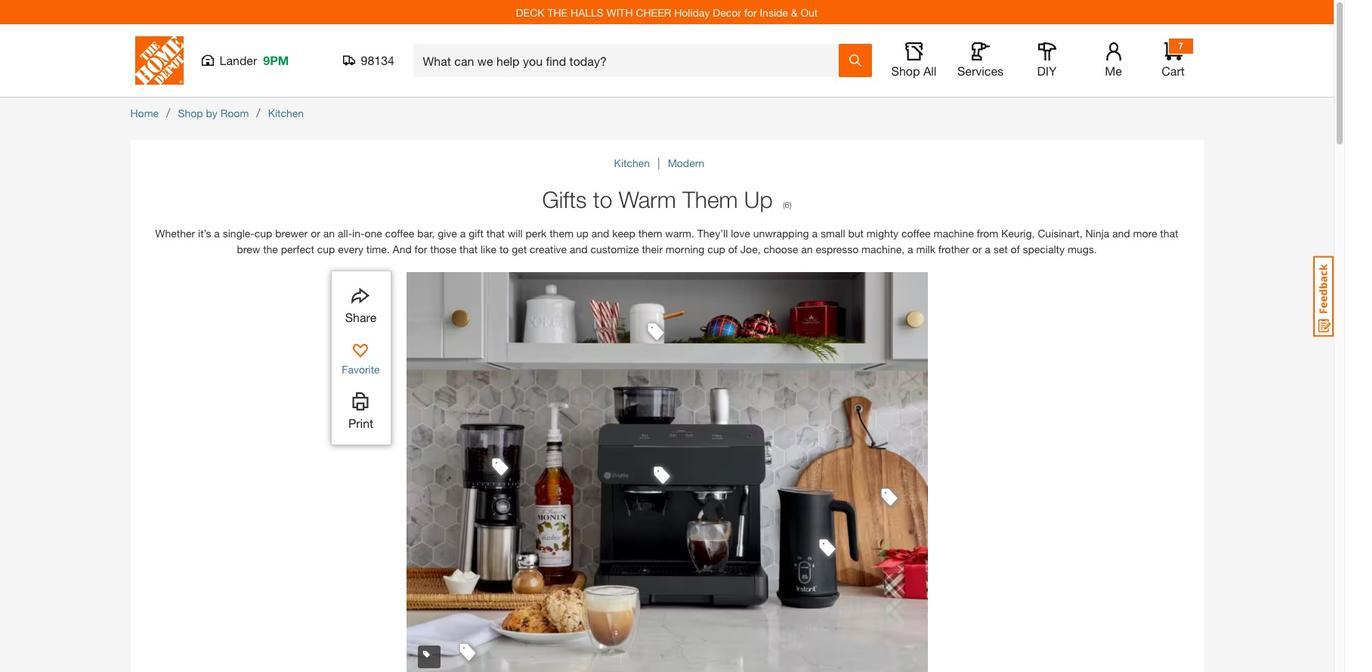 Task type: describe. For each thing, give the bounding box(es) containing it.
2 horizontal spatial and
[[1113, 227, 1131, 240]]

1 horizontal spatial and
[[592, 227, 610, 240]]

2 horizontal spatial cup
[[708, 243, 726, 256]]

304827695 image
[[456, 640, 480, 664]]

( 6 )
[[783, 200, 792, 209]]

cuisinart,
[[1038, 227, 1083, 240]]

but
[[849, 227, 864, 240]]

cheer
[[636, 6, 672, 19]]

more
[[1134, 227, 1158, 240]]

98134 button
[[343, 53, 395, 68]]

311418525 image
[[644, 319, 668, 343]]

background image
[[406, 272, 928, 672]]

with
[[607, 6, 633, 19]]

small
[[821, 227, 846, 240]]

brewer
[[275, 227, 308, 240]]

0 horizontal spatial kitchen link
[[268, 107, 304, 119]]

by
[[206, 107, 218, 119]]

from
[[977, 227, 999, 240]]

the
[[548, 6, 568, 19]]

a left "gift"
[[460, 227, 466, 240]]

1 them from the left
[[550, 227, 574, 240]]

321669507 image
[[650, 463, 674, 487]]

0 vertical spatial an
[[323, 227, 335, 240]]

2 coffee from the left
[[902, 227, 931, 240]]

lander
[[220, 53, 257, 67]]

brew
[[237, 243, 260, 256]]

diy
[[1038, 64, 1057, 78]]

print
[[348, 416, 374, 430]]

a left set
[[985, 243, 991, 256]]

&
[[791, 6, 798, 19]]

1 coffee from the left
[[385, 227, 415, 240]]

icon image
[[418, 646, 430, 658]]

deck
[[516, 6, 545, 19]]

holiday
[[675, 6, 710, 19]]

0 horizontal spatial cup
[[255, 227, 272, 240]]

services button
[[957, 42, 1005, 79]]

room
[[221, 107, 249, 119]]

they'll
[[698, 227, 728, 240]]

6
[[785, 200, 790, 209]]

frother
[[939, 243, 970, 256]]

me button
[[1090, 42, 1138, 79]]

it's
[[198, 227, 211, 240]]

to inside the whether it's a single-cup brewer or an all-in-one coffee bar, give a gift that will perk them up and keep them warm. they'll love unwrapping a small but mighty coffee machine from keurig, cuisinart, ninja and more that brew the perfect cup every time. and for those that like to get creative and customize their morning cup of joe, choose an espresso machine, a milk frother or a set of specialty mugs.
[[500, 243, 509, 256]]

share button
[[333, 284, 389, 327]]

)
[[790, 200, 792, 209]]

warm
[[619, 186, 677, 212]]

shop for shop by room
[[178, 107, 203, 119]]

shop all
[[892, 64, 937, 78]]

single-
[[223, 227, 255, 240]]

modern
[[668, 156, 705, 169]]

What can we help you find today? search field
[[423, 45, 838, 76]]

1 vertical spatial or
[[973, 243, 982, 256]]

kitchen for the bottom the kitchen link
[[614, 156, 650, 169]]

perfect
[[281, 243, 314, 256]]

306634817 image
[[488, 455, 512, 479]]

9pm
[[263, 53, 289, 67]]

out
[[801, 6, 818, 19]]

for inside the whether it's a single-cup brewer or an all-in-one coffee bar, give a gift that will perk them up and keep them warm. they'll love unwrapping a small but mighty coffee machine from keurig, cuisinart, ninja and more that brew the perfect cup every time. and for those that like to get creative and customize their morning cup of joe, choose an espresso machine, a milk frother or a set of specialty mugs.
[[415, 243, 428, 256]]

creative
[[530, 243, 567, 256]]

keep
[[613, 227, 636, 240]]

share
[[345, 310, 377, 324]]

them
[[683, 186, 738, 212]]

all
[[924, 64, 937, 78]]

in-
[[352, 227, 365, 240]]

lander 9pm
[[220, 53, 289, 67]]

set
[[994, 243, 1008, 256]]

whether it's a single-cup brewer or an all-in-one coffee bar, give a gift that will perk them up and keep them warm. they'll love unwrapping a small but mighty coffee machine from keurig, cuisinart, ninja and more that brew the perfect cup every time. and for those that like to get creative and customize their morning cup of joe, choose an espresso machine, a milk frother or a set of specialty mugs.
[[155, 227, 1179, 256]]

every
[[338, 243, 364, 256]]

0 vertical spatial to
[[593, 186, 613, 212]]

gifts
[[543, 186, 587, 212]]

gift
[[469, 227, 484, 240]]

decor
[[713, 6, 742, 19]]

time.
[[367, 243, 390, 256]]

customize
[[591, 243, 639, 256]]

morning
[[666, 243, 705, 256]]

shop by room link
[[178, 107, 249, 119]]

their
[[642, 243, 663, 256]]

mugs.
[[1068, 243, 1097, 256]]

love
[[731, 227, 751, 240]]

like
[[481, 243, 497, 256]]

machine
[[934, 227, 974, 240]]

kitchen for the kitchen link to the left
[[268, 107, 304, 119]]

warm.
[[666, 227, 695, 240]]

a left milk at the right top
[[908, 243, 914, 256]]

bar,
[[417, 227, 435, 240]]

home
[[130, 107, 159, 119]]



Task type: locate. For each thing, give the bounding box(es) containing it.
2 horizontal spatial that
[[1161, 227, 1179, 240]]

an left all-
[[323, 227, 335, 240]]

those
[[430, 243, 457, 256]]

whether
[[155, 227, 195, 240]]

or down from
[[973, 243, 982, 256]]

cup up the the
[[255, 227, 272, 240]]

up
[[745, 186, 773, 212]]

and down up
[[570, 243, 588, 256]]

shop left all
[[892, 64, 920, 78]]

coffee
[[385, 227, 415, 240], [902, 227, 931, 240]]

them up their
[[639, 227, 663, 240]]

or
[[311, 227, 320, 240], [973, 243, 982, 256]]

0 horizontal spatial coffee
[[385, 227, 415, 240]]

1 vertical spatial an
[[802, 243, 813, 256]]

favorite button
[[342, 339, 380, 377]]

1 horizontal spatial of
[[1011, 243, 1020, 256]]

for left inside
[[745, 6, 757, 19]]

and right up
[[592, 227, 610, 240]]

1 horizontal spatial them
[[639, 227, 663, 240]]

0 horizontal spatial and
[[570, 243, 588, 256]]

that
[[487, 227, 505, 240], [1161, 227, 1179, 240], [460, 243, 478, 256]]

1 horizontal spatial or
[[973, 243, 982, 256]]

that up like
[[487, 227, 505, 240]]

1 vertical spatial shop
[[178, 107, 203, 119]]

1 horizontal spatial an
[[802, 243, 813, 256]]

choose
[[764, 243, 799, 256]]

0 horizontal spatial for
[[415, 243, 428, 256]]

halls
[[571, 6, 604, 19]]

for
[[745, 6, 757, 19], [415, 243, 428, 256]]

1 horizontal spatial kitchen link
[[614, 156, 653, 169]]

and
[[393, 243, 412, 256]]

1 horizontal spatial cup
[[317, 243, 335, 256]]

services
[[958, 64, 1004, 78]]

1 horizontal spatial to
[[593, 186, 613, 212]]

me
[[1105, 64, 1123, 78]]

that down "gift"
[[460, 243, 478, 256]]

1 vertical spatial kitchen link
[[614, 156, 653, 169]]

give
[[438, 227, 457, 240]]

will
[[508, 227, 523, 240]]

shop by room
[[178, 107, 249, 119]]

1 horizontal spatial that
[[487, 227, 505, 240]]

milk
[[917, 243, 936, 256]]

cart
[[1162, 64, 1185, 78]]

0 vertical spatial or
[[311, 227, 320, 240]]

318242529 image
[[816, 535, 840, 559]]

0 vertical spatial shop
[[892, 64, 920, 78]]

a
[[214, 227, 220, 240], [460, 227, 466, 240], [812, 227, 818, 240], [908, 243, 914, 256], [985, 243, 991, 256]]

kitchen up warm
[[614, 156, 650, 169]]

1 horizontal spatial shop
[[892, 64, 920, 78]]

a left small
[[812, 227, 818, 240]]

them
[[550, 227, 574, 240], [639, 227, 663, 240]]

0 horizontal spatial them
[[550, 227, 574, 240]]

and right ninja
[[1113, 227, 1131, 240]]

print button
[[336, 389, 386, 432]]

(
[[783, 200, 785, 209]]

7
[[1179, 40, 1184, 51]]

0 horizontal spatial an
[[323, 227, 335, 240]]

kitchen right room
[[268, 107, 304, 119]]

and
[[592, 227, 610, 240], [1113, 227, 1131, 240], [570, 243, 588, 256]]

home link
[[130, 107, 159, 119]]

unwrapping
[[754, 227, 809, 240]]

0 horizontal spatial of
[[729, 243, 738, 256]]

an right choose
[[802, 243, 813, 256]]

0 vertical spatial for
[[745, 6, 757, 19]]

0 vertical spatial kitchen link
[[268, 107, 304, 119]]

diy button
[[1023, 42, 1072, 79]]

machine,
[[862, 243, 905, 256]]

0 horizontal spatial to
[[500, 243, 509, 256]]

a right the 'it's'
[[214, 227, 220, 240]]

kitchen link up warm
[[614, 156, 653, 169]]

0 vertical spatial kitchen
[[268, 107, 304, 119]]

modern link
[[668, 156, 705, 169]]

joe,
[[741, 243, 761, 256]]

feedback link image
[[1314, 256, 1334, 337]]

mighty
[[867, 227, 899, 240]]

the home depot logo image
[[135, 36, 183, 85]]

1 horizontal spatial kitchen
[[614, 156, 650, 169]]

coffee up milk at the right top
[[902, 227, 931, 240]]

shop
[[892, 64, 920, 78], [178, 107, 203, 119]]

301837785 image
[[878, 485, 902, 509]]

kitchen
[[268, 107, 304, 119], [614, 156, 650, 169]]

0 horizontal spatial or
[[311, 227, 320, 240]]

inside
[[760, 6, 788, 19]]

1 horizontal spatial coffee
[[902, 227, 931, 240]]

favorite
[[342, 363, 380, 376]]

or up perfect
[[311, 227, 320, 240]]

that right more
[[1161, 227, 1179, 240]]

1 vertical spatial kitchen
[[614, 156, 650, 169]]

deck the halls with cheer holiday decor for inside & out link
[[516, 6, 818, 19]]

shop left by
[[178, 107, 203, 119]]

cup
[[255, 227, 272, 240], [317, 243, 335, 256], [708, 243, 726, 256]]

ninja
[[1086, 227, 1110, 240]]

all-
[[338, 227, 352, 240]]

of right set
[[1011, 243, 1020, 256]]

coffee up and
[[385, 227, 415, 240]]

kitchen link right room
[[268, 107, 304, 119]]

deck the halls with cheer holiday decor for inside & out
[[516, 6, 818, 19]]

perk
[[526, 227, 547, 240]]

one
[[365, 227, 382, 240]]

to right gifts
[[593, 186, 613, 212]]

98134
[[361, 53, 395, 67]]

shop inside button
[[892, 64, 920, 78]]

1 vertical spatial for
[[415, 243, 428, 256]]

cup down they'll
[[708, 243, 726, 256]]

specialty
[[1023, 243, 1065, 256]]

2 of from the left
[[1011, 243, 1020, 256]]

them up creative
[[550, 227, 574, 240]]

keurig,
[[1002, 227, 1035, 240]]

get
[[512, 243, 527, 256]]

0 horizontal spatial that
[[460, 243, 478, 256]]

cup left every
[[317, 243, 335, 256]]

of down 'love' at the top of the page
[[729, 243, 738, 256]]

up
[[577, 227, 589, 240]]

1 vertical spatial to
[[500, 243, 509, 256]]

for down bar,
[[415, 243, 428, 256]]

0 horizontal spatial kitchen
[[268, 107, 304, 119]]

kitchen link
[[268, 107, 304, 119], [614, 156, 653, 169]]

the
[[263, 243, 278, 256]]

shop all button
[[890, 42, 939, 79]]

1 of from the left
[[729, 243, 738, 256]]

gifts to warm them up
[[543, 186, 773, 212]]

to
[[593, 186, 613, 212], [500, 243, 509, 256]]

cart 7
[[1162, 40, 1185, 78]]

1 horizontal spatial for
[[745, 6, 757, 19]]

0 horizontal spatial shop
[[178, 107, 203, 119]]

2 them from the left
[[639, 227, 663, 240]]

to left get on the left
[[500, 243, 509, 256]]

shop for shop all
[[892, 64, 920, 78]]

an
[[323, 227, 335, 240], [802, 243, 813, 256]]



Task type: vqa. For each thing, say whether or not it's contained in the screenshot.
Kitchen Link to the top
yes



